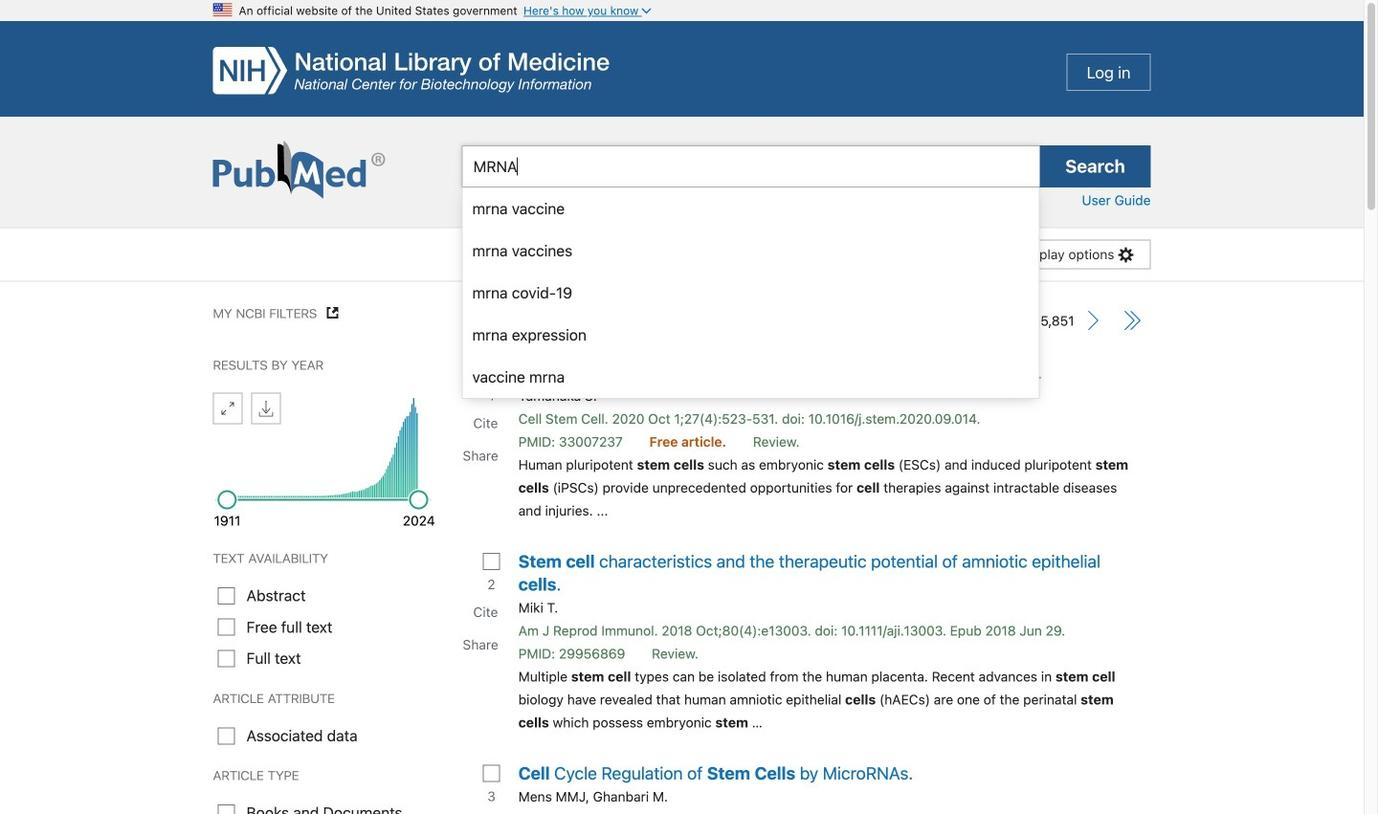 Task type: vqa. For each thing, say whether or not it's contained in the screenshot.
PUBMED LOGO SEARCH BOX
no



Task type: locate. For each thing, give the bounding box(es) containing it.
1 option from the top
[[463, 188, 1039, 230]]

next page image
[[1084, 311, 1103, 330]]

u.s. flag image
[[213, 0, 232, 19]]

None search field
[[0, 117, 1364, 399], [443, 145, 1170, 399], [462, 145, 1040, 188], [0, 117, 1364, 399], [443, 145, 1170, 399], [462, 145, 1040, 188]]

3 option from the top
[[463, 272, 1039, 314]]

option
[[463, 188, 1039, 230], [463, 230, 1039, 272], [463, 272, 1039, 314], [463, 314, 1039, 356], [463, 356, 1039, 398]]

filters group
[[213, 548, 433, 814]]



Task type: describe. For each thing, give the bounding box(es) containing it.
last page image
[[1122, 311, 1141, 330]]

5 option from the top
[[463, 356, 1039, 398]]

nih nlm logo image
[[213, 47, 609, 94]]

pubmed logo image
[[213, 141, 385, 199]]

2 option from the top
[[463, 230, 1039, 272]]

4 option from the top
[[463, 314, 1039, 356]]

page number input number field
[[964, 306, 1005, 335]]

send to, save, email articles region
[[462, 228, 685, 281]]



